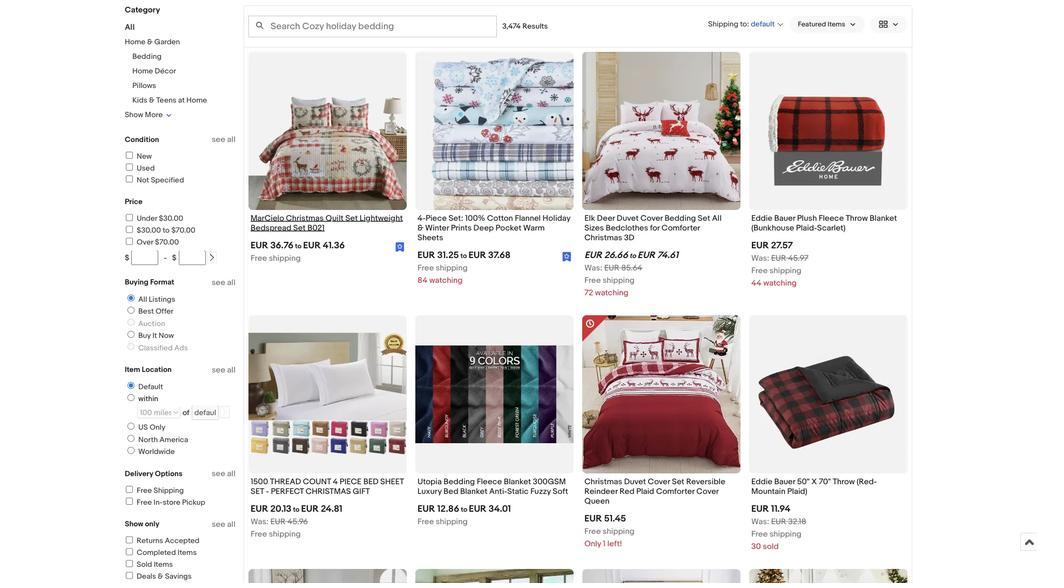 Task type: describe. For each thing, give the bounding box(es) containing it.
auction
[[138, 319, 165, 329]]

0 vertical spatial $70.00
[[171, 226, 195, 235]]

condition
[[125, 135, 159, 144]]

free inside eur 51.45 free shipping only 1 left!
[[585, 527, 601, 537]]

utopia bedding fleece blanket 300gsm luxury bed blanket anti-static fuzzy soft image
[[416, 346, 574, 444]]

50"
[[797, 477, 810, 487]]

warm
[[524, 223, 545, 233]]

see for all listings
[[212, 278, 225, 287]]

duvet inside elk deer duvet cover bedding set all sizes bedclothes for comforter christmas 3d
[[617, 213, 639, 223]]

$ for maximum value text field
[[172, 253, 177, 263]]

marcielo christmas quilt set lightweight bedspread set b021 link
[[251, 213, 405, 236]]

classified
[[138, 344, 173, 353]]

reindeer
[[585, 487, 618, 497]]

ads
[[174, 344, 188, 353]]

Best Offer radio
[[128, 307, 135, 314]]

1 vertical spatial $30.00
[[137, 226, 161, 235]]

eur down mountain
[[752, 504, 769, 515]]

41.36
[[323, 240, 345, 251]]

bed
[[444, 487, 459, 497]]

set inside elk deer duvet cover bedding set all sizes bedclothes for comforter christmas 3d
[[698, 213, 711, 223]]

show more
[[125, 111, 163, 120]]

all for new
[[227, 135, 236, 145]]

returns accepted
[[137, 537, 200, 546]]

0 horizontal spatial blanket
[[460, 487, 488, 497]]

34.01
[[489, 504, 511, 515]]

holiday
[[543, 213, 571, 223]]

free inside free shipping 84 watching
[[418, 263, 434, 273]]

Returns Accepted checkbox
[[126, 537, 133, 544]]

garden
[[154, 38, 180, 47]]

best offer
[[138, 307, 173, 316]]

eur 12.86 to eur 34.01 free shipping
[[418, 504, 511, 527]]

2 vertical spatial home
[[186, 96, 207, 105]]

eur down "set"
[[251, 504, 268, 515]]

bedclothes
[[606, 223, 648, 233]]

shipping inside the eur 27.57 was: eur 45.97 free shipping 44 watching
[[770, 266, 802, 276]]

:
[[747, 19, 749, 29]]

items for completed items
[[178, 549, 197, 558]]

free inside the eur 27.57 was: eur 45.97 free shipping 44 watching
[[752, 266, 768, 276]]

& up bedding "link" at the left of page
[[147, 38, 153, 47]]

north
[[138, 436, 158, 445]]

under $30.00
[[137, 214, 183, 223]]

eur down b021
[[303, 240, 321, 251]]

eur down 27.57
[[771, 253, 787, 263]]

see all for all listings
[[212, 278, 236, 287]]

cover down 'reversible'
[[697, 487, 719, 497]]

fleece inside utopia bedding fleece blanket 300gsm luxury bed blanket anti-static fuzzy soft
[[477, 477, 502, 487]]

options
[[155, 470, 183, 479]]

all for all
[[125, 22, 135, 32]]

3,474
[[503, 22, 521, 31]]

Enter your search keyword text field
[[249, 16, 497, 37]]

kids
[[132, 96, 147, 105]]

to for 34.01
[[461, 506, 468, 514]]

free inside eur 12.86 to eur 34.01 free shipping
[[418, 517, 434, 527]]

100%
[[465, 213, 485, 223]]

format
[[150, 278, 174, 287]]

x
[[812, 477, 817, 487]]

kids & teens at home link
[[132, 96, 207, 105]]

shipping to : default
[[708, 19, 775, 29]]

& inside 4-piece set: 100% cotton flannel holiday & winter prints deep pocket warm sheets
[[418, 223, 424, 233]]

free in-store pickup
[[137, 498, 205, 507]]

30
[[752, 542, 761, 552]]

eur down the 11.94
[[771, 517, 787, 527]]

category
[[125, 5, 160, 15]]

eur up 85.64
[[638, 250, 655, 261]]

christmas inside christmas duvet cover set reversible reindeer red plaid comforter cover queen
[[585, 477, 623, 487]]

flannel
[[515, 213, 541, 223]]

within
[[138, 395, 158, 404]]

under
[[137, 214, 157, 223]]

christmas duvet cover set reversible reindeer red plaid comforter cover queen link
[[585, 477, 739, 509]]

Worldwide radio
[[128, 447, 135, 454]]

watching inside free shipping 84 watching
[[429, 276, 463, 285]]

to down under $30.00
[[163, 226, 170, 235]]

74.61
[[657, 250, 679, 261]]

eur left 37.68 at the top
[[469, 250, 486, 261]]

see all button for default
[[212, 365, 236, 375]]

shipping down 36.76
[[269, 253, 301, 263]]

at
[[178, 96, 185, 105]]

North America radio
[[128, 435, 135, 442]]

0 horizontal spatial [object undefined] image
[[396, 242, 405, 252]]

was: inside the eur 20.13 to eur 24.81 was: eur 45.96 free shipping
[[251, 517, 269, 527]]

christmas duvet cover santa bedding set for quilt cover holiday comforter cover image
[[583, 570, 741, 584]]

eddie bauer - port gamble - 100% cotton  duvet and sham set image
[[416, 570, 574, 584]]

worldwide
[[138, 448, 175, 457]]

eur 27.57 was: eur 45.97 free shipping 44 watching
[[752, 240, 809, 288]]

not
[[137, 176, 149, 185]]

default
[[751, 20, 775, 29]]

Free In-store Pickup checkbox
[[126, 498, 133, 505]]

(bunkhouse
[[752, 223, 795, 233]]

christmas duvet cover set reversible reindeer red plaid comforter cover queen
[[585, 477, 726, 507]]

default text field
[[192, 406, 219, 420]]

was: inside eur 11.94 was: eur 32.18 free shipping 30 sold
[[752, 517, 770, 527]]

85.64
[[622, 263, 643, 273]]

see all for default
[[212, 365, 236, 375]]

3d
[[624, 233, 635, 243]]

eddie bauer 50" x 70" throw (red- mountain plaid)
[[752, 477, 877, 497]]

eur 36.76 to eur 41.36
[[251, 240, 345, 251]]

eur left 34.01 at the bottom left
[[469, 504, 487, 515]]

27.57
[[771, 240, 793, 251]]

Not Specified checkbox
[[126, 176, 133, 183]]

eur down 26.66
[[604, 263, 620, 273]]

45.97
[[789, 253, 809, 263]]

best
[[138, 307, 154, 316]]

default
[[138, 383, 163, 392]]

72
[[585, 288, 594, 298]]

$ for the minimum value text field
[[125, 253, 129, 263]]

comforter inside christmas duvet cover set reversible reindeer red plaid comforter cover queen
[[656, 487, 695, 497]]

prints
[[451, 223, 472, 233]]

eur up 45.96
[[301, 504, 319, 515]]

eddie for 11.94
[[752, 477, 773, 487]]

Completed Items checkbox
[[126, 549, 133, 556]]

marcielo christmas quilt set lightweight bedspread set b021
[[251, 213, 403, 233]]

bedding inside home & garden bedding home décor pillows kids & teens at home
[[132, 52, 162, 61]]

see all button for returns accepted
[[212, 520, 236, 530]]

eddie bauer plush fleece throw blanket (bunkhouse plaid-scarlet) image
[[749, 57, 908, 205]]

within radio
[[128, 394, 135, 401]]

buy it now link
[[123, 331, 176, 341]]

1 vertical spatial $70.00
[[155, 238, 179, 247]]

classified ads link
[[123, 343, 190, 353]]

US Only radio
[[128, 423, 135, 430]]

4-piece set: 100% cotton flannel holiday & winter prints deep pocket warm sheets image
[[416, 52, 574, 210]]

bauer for 11.94
[[775, 477, 796, 487]]

see for new
[[212, 135, 225, 145]]

north america
[[138, 436, 188, 445]]

- inside 1500 thread count 4 piece bed sheet set - perfect christmas gift
[[266, 487, 269, 497]]

70"
[[819, 477, 831, 487]]

eur 11.94 was: eur 32.18 free shipping 30 sold
[[752, 504, 807, 552]]

1500 thread count 4 piece bed sheet set - perfect christmas gift image
[[249, 333, 407, 457]]

item location
[[125, 366, 172, 375]]

see all button for free shipping
[[212, 469, 236, 479]]

free shipping 84 watching
[[418, 263, 468, 285]]

free down "bedspread"
[[251, 253, 267, 263]]

pocket
[[496, 223, 522, 233]]

1
[[603, 539, 606, 549]]

christmas inside elk deer duvet cover bedding set all sizes bedclothes for comforter christmas 3d
[[585, 233, 623, 243]]

$30.00 to $70.00
[[137, 226, 195, 235]]

cover inside elk deer duvet cover bedding set all sizes bedclothes for comforter christmas 3d
[[641, 213, 663, 223]]

36.76
[[270, 240, 294, 251]]

show only
[[125, 520, 159, 529]]

Buy It Now radio
[[128, 331, 135, 338]]

free shipping
[[251, 253, 301, 263]]

winter
[[425, 223, 449, 233]]

reversible
[[687, 477, 726, 487]]

see all for new
[[212, 135, 236, 145]]

free shipping link
[[124, 486, 184, 496]]

3,474 results
[[503, 22, 548, 31]]

bauer for 27.57
[[775, 213, 796, 223]]

bedding inside elk deer duvet cover bedding set all sizes bedclothes for comforter christmas 3d
[[665, 213, 696, 223]]

fleece inside eddie bauer plush fleece throw blanket (bunkhouse plaid-scarlet)
[[819, 213, 844, 223]]

blanket inside eddie bauer plush fleece throw blanket (bunkhouse plaid-scarlet)
[[870, 213, 897, 223]]

to for 41.36
[[295, 242, 302, 250]]

Over $70.00 checkbox
[[126, 238, 133, 245]]

eur inside eur 51.45 free shipping only 1 left!
[[585, 513, 602, 525]]

see all for free shipping
[[212, 469, 236, 479]]

shipping inside eur 51.45 free shipping only 1 left!
[[603, 527, 635, 537]]

eddie bauer 50" x 70" throw (red- mountain plaid) link
[[752, 477, 906, 500]]

44
[[752, 278, 762, 288]]

shipping inside eur 11.94 was: eur 32.18 free shipping 30 sold
[[770, 530, 802, 539]]

4
[[333, 477, 338, 487]]

eur 31.25 to eur 37.68
[[418, 250, 511, 261]]

eur 51.45 free shipping only 1 left!
[[585, 513, 635, 549]]

to for 37.68
[[461, 252, 467, 260]]

bedding inside utopia bedding fleece blanket 300gsm luxury bed blanket anti-static fuzzy soft
[[444, 477, 475, 487]]

location
[[142, 366, 172, 375]]

eur left 26.66
[[585, 250, 602, 261]]

sold items link
[[124, 561, 173, 570]]

sheet
[[380, 477, 404, 487]]

décor
[[155, 67, 176, 76]]

watching inside the eur 26.66 to eur 74.61 was: eur 85.64 free shipping 72 watching
[[595, 288, 629, 298]]

elk deer duvet cover bedding set all sizes bedclothes for comforter christmas 3d
[[585, 213, 722, 243]]

sizes
[[585, 223, 604, 233]]



Task type: locate. For each thing, give the bounding box(es) containing it.
plush
[[797, 213, 817, 223]]

see all button for all listings
[[212, 278, 236, 287]]

0 horizontal spatial fleece
[[477, 477, 502, 487]]

cover up for
[[641, 213, 663, 223]]

3 see all from the top
[[212, 365, 236, 375]]

0 horizontal spatial all
[[125, 22, 135, 32]]

to right the 31.25
[[461, 252, 467, 260]]

1 vertical spatial all
[[712, 213, 722, 223]]

was: up 30
[[752, 517, 770, 527]]

show more button
[[125, 111, 172, 120]]

26.66
[[604, 250, 628, 261]]

3 piece christmas quilt set rustic lodge cabin bedspread quilt set b022 image
[[249, 570, 407, 584]]

shipping inside free shipping 84 watching
[[436, 263, 468, 273]]

1 horizontal spatial shipping
[[708, 19, 739, 29]]

0 vertical spatial $30.00
[[159, 214, 183, 223]]

worldwide link
[[123, 447, 177, 457]]

&
[[147, 38, 153, 47], [149, 96, 155, 105], [418, 223, 424, 233], [158, 573, 163, 582]]

to right 12.86
[[461, 506, 468, 514]]

2 see all from the top
[[212, 278, 236, 287]]

watching right '84'
[[429, 276, 463, 285]]

deals & savings link
[[124, 573, 192, 582]]

0 horizontal spatial items
[[154, 561, 173, 570]]

store
[[163, 498, 180, 507]]

12.86
[[437, 504, 460, 515]]

bedspread
[[251, 223, 291, 233]]

51.45
[[604, 513, 626, 525]]

show up returns accepted option
[[125, 520, 143, 529]]

3 pieces quilt set christmas red and white with snowflake king(102"x88") deer image
[[749, 570, 908, 584]]

2 see all button from the top
[[212, 278, 236, 287]]

eddie up mountain
[[752, 477, 773, 487]]

Under $30.00 checkbox
[[126, 214, 133, 221]]

throw inside eddie bauer plush fleece throw blanket (bunkhouse plaid-scarlet)
[[846, 213, 868, 223]]

bauer inside the eddie bauer 50" x 70" throw (red- mountain plaid)
[[775, 477, 796, 487]]

bauer up (bunkhouse
[[775, 213, 796, 223]]

free inside eur 11.94 was: eur 32.18 free shipping 30 sold
[[752, 530, 768, 539]]

home décor link
[[132, 67, 176, 76]]

2 horizontal spatial watching
[[764, 278, 797, 288]]

shipping inside the shipping to : default
[[708, 19, 739, 29]]

new
[[137, 152, 152, 161]]

1 eddie from the top
[[752, 213, 773, 223]]

shipping inside eur 12.86 to eur 34.01 free shipping
[[436, 517, 468, 527]]

comforter right for
[[662, 223, 700, 233]]

0 horizontal spatial $
[[125, 253, 129, 263]]

shipping down the 31.25
[[436, 263, 468, 273]]

items right the featured
[[828, 20, 846, 29]]

shipping inside the eur 20.13 to eur 24.81 was: eur 45.96 free shipping
[[269, 530, 301, 539]]

shipping inside the eur 26.66 to eur 74.61 was: eur 85.64 free shipping 72 watching
[[603, 276, 635, 285]]

auction link
[[123, 319, 167, 329]]

4 all from the top
[[227, 469, 236, 479]]

more
[[145, 111, 163, 120]]

eur down (bunkhouse
[[752, 240, 769, 251]]

[object undefined] image left sheets
[[396, 242, 405, 252]]

show for show only
[[125, 520, 143, 529]]

free right "free shipping" option
[[137, 486, 152, 496]]

to inside the eur 31.25 to eur 37.68
[[461, 252, 467, 260]]

bedding
[[132, 52, 162, 61], [665, 213, 696, 223], [444, 477, 475, 487]]

$ left maximum value text field
[[172, 253, 177, 263]]

watching right 72
[[595, 288, 629, 298]]

0 horizontal spatial only
[[150, 423, 165, 433]]

[object undefined] image left sheets
[[396, 242, 405, 252]]

new link
[[124, 152, 152, 161]]

Sold Items checkbox
[[126, 561, 133, 568]]

5 see from the top
[[212, 520, 225, 530]]

1 horizontal spatial watching
[[595, 288, 629, 298]]

0 vertical spatial bauer
[[775, 213, 796, 223]]

3 see from the top
[[212, 365, 225, 375]]

all for default
[[227, 365, 236, 375]]

0 vertical spatial bedding
[[132, 52, 162, 61]]

1 vertical spatial christmas
[[585, 233, 623, 243]]

1 vertical spatial fleece
[[477, 477, 502, 487]]

comforter inside elk deer duvet cover bedding set all sizes bedclothes for comforter christmas 3d
[[662, 223, 700, 233]]

sold
[[763, 542, 779, 552]]

1 horizontal spatial items
[[178, 549, 197, 558]]

us only
[[138, 423, 165, 433]]

shipping up free in-store pickup
[[154, 486, 184, 496]]

0 vertical spatial show
[[125, 111, 143, 120]]

eur down sheets
[[418, 250, 435, 261]]

eur down the 20.13
[[271, 517, 286, 527]]

bedding down home & garden link
[[132, 52, 162, 61]]

completed
[[137, 549, 176, 558]]

1 vertical spatial shipping
[[154, 486, 184, 496]]

4 see all button from the top
[[212, 469, 236, 479]]

items for featured items
[[828, 20, 846, 29]]

1 show from the top
[[125, 111, 143, 120]]

listings
[[149, 295, 175, 304]]

shipping up the left!
[[603, 527, 635, 537]]

delivery
[[125, 470, 153, 479]]

items
[[828, 20, 846, 29], [178, 549, 197, 558], [154, 561, 173, 570]]

Classified Ads radio
[[128, 343, 135, 350]]

shipping down 32.18
[[770, 530, 802, 539]]

shipping down 12.86
[[436, 517, 468, 527]]

Used checkbox
[[126, 164, 133, 171]]

1 horizontal spatial fleece
[[819, 213, 844, 223]]

1 vertical spatial bedding
[[665, 213, 696, 223]]

to up 85.64
[[630, 252, 636, 260]]

1 vertical spatial throw
[[833, 477, 855, 487]]

& down sold items
[[158, 573, 163, 582]]

$70.00 down $30.00 to $70.00
[[155, 238, 179, 247]]

christmas duvet cover set reversible reindeer red plaid comforter cover queen image
[[583, 316, 741, 474]]

red
[[620, 487, 635, 497]]

0 vertical spatial all
[[125, 22, 135, 32]]

over $70.00 link
[[124, 238, 179, 247]]

1 horizontal spatial bedding
[[444, 477, 475, 487]]

1 vertical spatial eddie
[[752, 477, 773, 487]]

all for free shipping
[[227, 469, 236, 479]]

utopia bedding fleece blanket 300gsm luxury bed blanket anti-static fuzzy soft link
[[418, 477, 572, 500]]

to up 45.96
[[293, 506, 300, 514]]

24.81
[[321, 504, 343, 515]]

1 horizontal spatial only
[[585, 539, 601, 549]]

0 vertical spatial home
[[125, 38, 146, 47]]

5 all from the top
[[227, 520, 236, 530]]

0 vertical spatial throw
[[846, 213, 868, 223]]

1 vertical spatial show
[[125, 520, 143, 529]]

1 horizontal spatial [object undefined] image
[[563, 252, 572, 262]]

1 horizontal spatial [object undefined] image
[[563, 252, 572, 262]]

4-
[[418, 213, 426, 223]]

2 horizontal spatial bedding
[[665, 213, 696, 223]]

1 all from the top
[[227, 135, 236, 145]]

items inside dropdown button
[[828, 20, 846, 29]]

see for default
[[212, 365, 225, 375]]

elk deer duvet cover bedding set all sizes bedclothes for comforter christmas 3d image
[[583, 52, 741, 210]]

2 vertical spatial christmas
[[585, 477, 623, 487]]

0 vertical spatial items
[[828, 20, 846, 29]]

all inside elk deer duvet cover bedding set all sizes bedclothes for comforter christmas 3d
[[712, 213, 722, 223]]

buy it now
[[138, 332, 174, 341]]

Minimum Value text field
[[131, 250, 158, 265]]

free down queen
[[585, 527, 601, 537]]

shipping down 45.97
[[770, 266, 802, 276]]

see
[[212, 135, 225, 145], [212, 278, 225, 287], [212, 365, 225, 375], [212, 469, 225, 479], [212, 520, 225, 530]]

2 horizontal spatial blanket
[[870, 213, 897, 223]]

free inside the eur 26.66 to eur 74.61 was: eur 85.64 free shipping 72 watching
[[585, 276, 601, 285]]

0 vertical spatial -
[[164, 253, 167, 263]]

duvet inside christmas duvet cover set reversible reindeer red plaid comforter cover queen
[[624, 477, 646, 487]]

see all button for new
[[212, 135, 236, 145]]

home & garden link
[[125, 38, 180, 47]]

to inside the eur 20.13 to eur 24.81 was: eur 45.96 free shipping
[[293, 506, 300, 514]]

free up '84'
[[418, 263, 434, 273]]

over $70.00
[[137, 238, 179, 247]]

was: up 44
[[752, 253, 770, 263]]

11.94
[[771, 504, 791, 515]]

to inside the eur 26.66 to eur 74.61 was: eur 85.64 free shipping 72 watching
[[630, 252, 636, 260]]

2 show from the top
[[125, 520, 143, 529]]

0 vertical spatial comforter
[[662, 223, 700, 233]]

0 vertical spatial shipping
[[708, 19, 739, 29]]

2 bauer from the top
[[775, 477, 796, 487]]

comforter right plaid
[[656, 487, 695, 497]]

2 eddie from the top
[[752, 477, 773, 487]]

1 horizontal spatial blanket
[[504, 477, 531, 487]]

to right 36.76
[[295, 242, 302, 250]]

buying
[[125, 278, 148, 287]]

watching
[[429, 276, 463, 285], [764, 278, 797, 288], [595, 288, 629, 298]]

eddie inside the eddie bauer 50" x 70" throw (red- mountain plaid)
[[752, 477, 773, 487]]

sold
[[137, 561, 152, 570]]

5 see all from the top
[[212, 520, 236, 530]]

1 vertical spatial bauer
[[775, 477, 796, 487]]

home up bedding "link" at the left of page
[[125, 38, 146, 47]]

$ down over $70.00 option
[[125, 253, 129, 263]]

1 bauer from the top
[[775, 213, 796, 223]]

shipping down 45.96
[[269, 530, 301, 539]]

for
[[650, 223, 660, 233]]

items up deals & savings
[[154, 561, 173, 570]]

4 see all from the top
[[212, 469, 236, 479]]

$30.00 up $30.00 to $70.00
[[159, 214, 183, 223]]

bauer up plaid)
[[775, 477, 796, 487]]

items for sold items
[[154, 561, 173, 570]]

all
[[227, 135, 236, 145], [227, 278, 236, 287], [227, 365, 236, 375], [227, 469, 236, 479], [227, 520, 236, 530]]

Deals & Savings checkbox
[[126, 573, 133, 580]]

christmas
[[306, 487, 351, 497]]

watching right 44
[[764, 278, 797, 288]]

show down kids
[[125, 111, 143, 120]]

show for show more
[[125, 111, 143, 120]]

to inside eur 36.76 to eur 41.36
[[295, 242, 302, 250]]

all for all listings
[[138, 295, 147, 304]]

2 all from the top
[[227, 278, 236, 287]]

1 vertical spatial only
[[585, 539, 601, 549]]

was: inside the eur 27.57 was: eur 45.97 free shipping 44 watching
[[752, 253, 770, 263]]

was: down "set"
[[251, 517, 269, 527]]

see all for returns accepted
[[212, 520, 236, 530]]

go image
[[221, 409, 228, 417]]

used
[[137, 164, 155, 173]]

32.18
[[789, 517, 807, 527]]

items down accepted
[[178, 549, 197, 558]]

throw right plush
[[846, 213, 868, 223]]

0 horizontal spatial watching
[[429, 276, 463, 285]]

$30.00 down under
[[137, 226, 161, 235]]

now
[[159, 332, 174, 341]]

1 $ from the left
[[125, 253, 129, 263]]

featured
[[798, 20, 826, 29]]

specified
[[151, 176, 184, 185]]

plaid-
[[796, 223, 818, 233]]

[object undefined] image
[[396, 242, 405, 252], [563, 252, 572, 262]]

2 vertical spatial items
[[154, 561, 173, 570]]

marcielo christmas quilt set lightweight bedspread set b021 image
[[249, 52, 407, 210]]

1 horizontal spatial $
[[172, 253, 177, 263]]

teens
[[156, 96, 176, 105]]

1 vertical spatial items
[[178, 549, 197, 558]]

1 vertical spatial comforter
[[656, 487, 695, 497]]

3 see all button from the top
[[212, 365, 236, 375]]

accepted
[[165, 537, 200, 546]]

4 see from the top
[[212, 469, 225, 479]]

not specified
[[137, 176, 184, 185]]

shipping left :
[[708, 19, 739, 29]]

all inside the "all listings" link
[[138, 295, 147, 304]]

to inside the shipping to : default
[[740, 19, 747, 29]]

was: inside the eur 26.66 to eur 74.61 was: eur 85.64 free shipping 72 watching
[[585, 263, 603, 273]]

only inside eur 51.45 free shipping only 1 left!
[[585, 539, 601, 549]]

- down over $70.00
[[164, 253, 167, 263]]

view: gallery view image
[[879, 19, 899, 30]]

0 vertical spatial duvet
[[617, 213, 639, 223]]

0 vertical spatial eddie
[[752, 213, 773, 223]]

[object undefined] image
[[396, 242, 405, 252], [563, 252, 572, 262]]

$70.00 down under $30.00
[[171, 226, 195, 235]]

0 horizontal spatial -
[[164, 253, 167, 263]]

all for all listings
[[227, 278, 236, 287]]

us
[[138, 423, 148, 433]]

eur down 'luxury'
[[418, 504, 435, 515]]

queen
[[585, 497, 610, 507]]

duvet
[[617, 213, 639, 223], [624, 477, 646, 487]]

only up north america link
[[150, 423, 165, 433]]

& right kids
[[149, 96, 155, 105]]

see for returns accepted
[[212, 520, 225, 530]]

quilt
[[326, 213, 344, 223]]

home up "pillows" link
[[132, 67, 153, 76]]

plaid
[[637, 487, 655, 497]]

free up 30
[[752, 530, 768, 539]]

home
[[125, 38, 146, 47], [132, 67, 153, 76], [186, 96, 207, 105]]

20.13
[[270, 504, 292, 515]]

to inside eur 12.86 to eur 34.01 free shipping
[[461, 506, 468, 514]]

elk
[[585, 213, 595, 223]]

free down "set"
[[251, 530, 267, 539]]

it
[[153, 332, 157, 341]]

b021
[[308, 223, 325, 233]]

5 see all button from the top
[[212, 520, 236, 530]]

eddie for 27.57
[[752, 213, 773, 223]]

1 vertical spatial -
[[266, 487, 269, 497]]

1500 thread count 4 piece bed sheet set - perfect christmas gift
[[251, 477, 404, 497]]

shipping down 85.64
[[603, 276, 635, 285]]

0 vertical spatial fleece
[[819, 213, 844, 223]]

Free Shipping checkbox
[[126, 486, 133, 493]]

set inside christmas duvet cover set reversible reindeer red plaid comforter cover queen
[[672, 477, 685, 487]]

bedding up 74.61
[[665, 213, 696, 223]]

bedding link
[[132, 52, 162, 61]]

2 vertical spatial all
[[138, 295, 147, 304]]

Auction radio
[[128, 319, 135, 326]]

all for returns accepted
[[227, 520, 236, 530]]

christmas down sizes at the right of the page
[[585, 233, 623, 243]]

eddie up (bunkhouse
[[752, 213, 773, 223]]

throw inside the eddie bauer 50" x 70" throw (red- mountain plaid)
[[833, 477, 855, 487]]

1 vertical spatial home
[[132, 67, 153, 76]]

free up 72
[[585, 276, 601, 285]]

Maximum Value text field
[[179, 250, 206, 265]]

0 vertical spatial only
[[150, 423, 165, 433]]

[object undefined] image down holiday
[[563, 252, 572, 262]]

eddie inside eddie bauer plush fleece throw blanket (bunkhouse plaid-scarlet)
[[752, 213, 773, 223]]

gift
[[353, 487, 370, 497]]

- right "set"
[[266, 487, 269, 497]]

2 horizontal spatial all
[[712, 213, 722, 223]]

scarlet)
[[818, 223, 846, 233]]

1 horizontal spatial -
[[266, 487, 269, 497]]

2 vertical spatial bedding
[[444, 477, 475, 487]]

see for free shipping
[[212, 469, 225, 479]]

0 horizontal spatial bedding
[[132, 52, 162, 61]]

to left the default
[[740, 19, 747, 29]]

show
[[125, 111, 143, 120], [125, 520, 143, 529]]

cover up plaid
[[648, 477, 670, 487]]

buy
[[138, 332, 151, 341]]

All Listings radio
[[128, 295, 135, 302]]

free in-store pickup link
[[124, 498, 205, 507]]

piece
[[426, 213, 447, 223]]

$30.00
[[159, 214, 183, 223], [137, 226, 161, 235]]

fuzzy
[[531, 487, 551, 497]]

to for 74.61
[[630, 252, 636, 260]]

eur down queen
[[585, 513, 602, 525]]

free up 44
[[752, 266, 768, 276]]

only
[[145, 520, 159, 529]]

was: up 72
[[585, 263, 603, 273]]

featured items button
[[790, 16, 865, 33]]

2 $ from the left
[[172, 253, 177, 263]]

1 see all button from the top
[[212, 135, 236, 145]]

0 vertical spatial christmas
[[286, 213, 324, 223]]

christmas inside 'marcielo christmas quilt set lightweight bedspread set b021'
[[286, 213, 324, 223]]

3 all from the top
[[227, 365, 236, 375]]

eur 20.13 to eur 24.81 was: eur 45.96 free shipping
[[251, 504, 343, 539]]

fleece up anti-
[[477, 477, 502, 487]]

christmas up reindeer
[[585, 477, 623, 487]]

featured items
[[798, 20, 846, 29]]

1 horizontal spatial all
[[138, 295, 147, 304]]

throw right 70" at the right
[[833, 477, 855, 487]]

set
[[346, 213, 358, 223], [698, 213, 711, 223], [293, 223, 306, 233], [672, 477, 685, 487]]

home right at
[[186, 96, 207, 105]]

0 horizontal spatial [object undefined] image
[[396, 242, 405, 252]]

1 vertical spatial duvet
[[624, 477, 646, 487]]

45.96
[[288, 517, 308, 527]]

1500
[[251, 477, 268, 487]]

buying format
[[125, 278, 174, 287]]

free left in-
[[137, 498, 152, 507]]

1 see from the top
[[212, 135, 225, 145]]

New checkbox
[[126, 152, 133, 159]]

free inside the eur 20.13 to eur 24.81 was: eur 45.96 free shipping
[[251, 530, 267, 539]]

0 horizontal spatial shipping
[[154, 486, 184, 496]]

used link
[[124, 164, 155, 173]]

Default radio
[[128, 382, 135, 389]]

free
[[251, 253, 267, 263], [418, 263, 434, 273], [752, 266, 768, 276], [585, 276, 601, 285], [137, 486, 152, 496], [137, 498, 152, 507], [418, 517, 434, 527], [585, 527, 601, 537], [251, 530, 267, 539], [752, 530, 768, 539]]

duvet up bedclothes
[[617, 213, 639, 223]]

watching inside the eur 27.57 was: eur 45.97 free shipping 44 watching
[[764, 278, 797, 288]]

bauer inside eddie bauer plush fleece throw blanket (bunkhouse plaid-scarlet)
[[775, 213, 796, 223]]

best offer link
[[123, 307, 176, 316]]

fleece up scarlet)
[[819, 213, 844, 223]]

& down 4-
[[418, 223, 424, 233]]

north america link
[[123, 435, 190, 445]]

christmas up b021
[[286, 213, 324, 223]]

to for 24.81
[[293, 506, 300, 514]]

2 see from the top
[[212, 278, 225, 287]]

all listings link
[[123, 295, 177, 304]]

eur up free shipping
[[251, 240, 268, 251]]

1 see all from the top
[[212, 135, 236, 145]]

2 horizontal spatial items
[[828, 20, 846, 29]]

only left the 1
[[585, 539, 601, 549]]

eddie bauer 50" x 70" throw (red-mountain plaid) image
[[749, 316, 908, 474]]

[object undefined] image down holiday
[[563, 252, 572, 262]]

completed items link
[[124, 549, 197, 558]]

free down 'luxury'
[[418, 517, 434, 527]]

bedding up bed
[[444, 477, 475, 487]]

submit price range image
[[208, 254, 216, 262]]

america
[[160, 436, 188, 445]]

$30.00 to $70.00 checkbox
[[126, 226, 133, 233]]

duvet up red
[[624, 477, 646, 487]]



Task type: vqa. For each thing, say whether or not it's contained in the screenshot.
$70.00
yes



